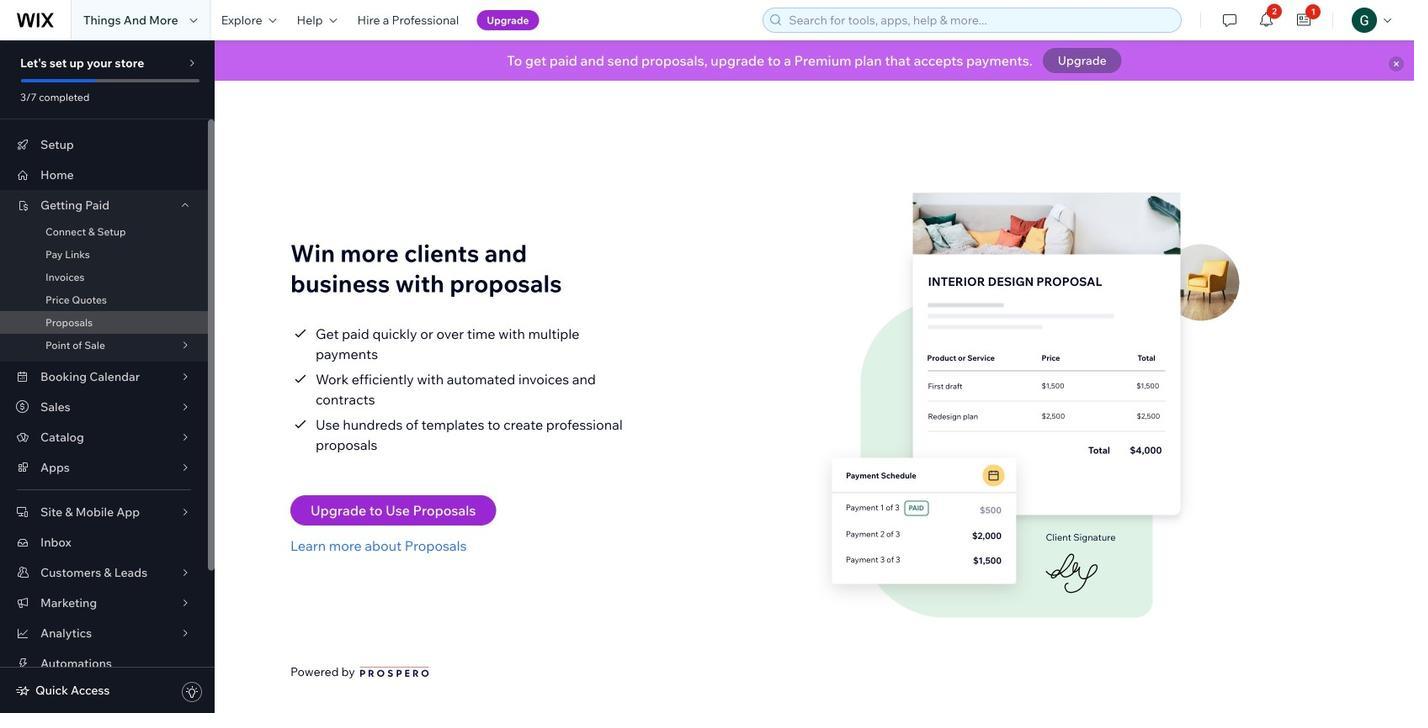 Task type: vqa. For each thing, say whether or not it's contained in the screenshot.
left Marketing
no



Task type: locate. For each thing, give the bounding box(es) containing it.
alert
[[215, 40, 1414, 81]]

Search for tools, apps, help & more... field
[[784, 8, 1176, 32]]

sidebar element
[[0, 40, 215, 714]]



